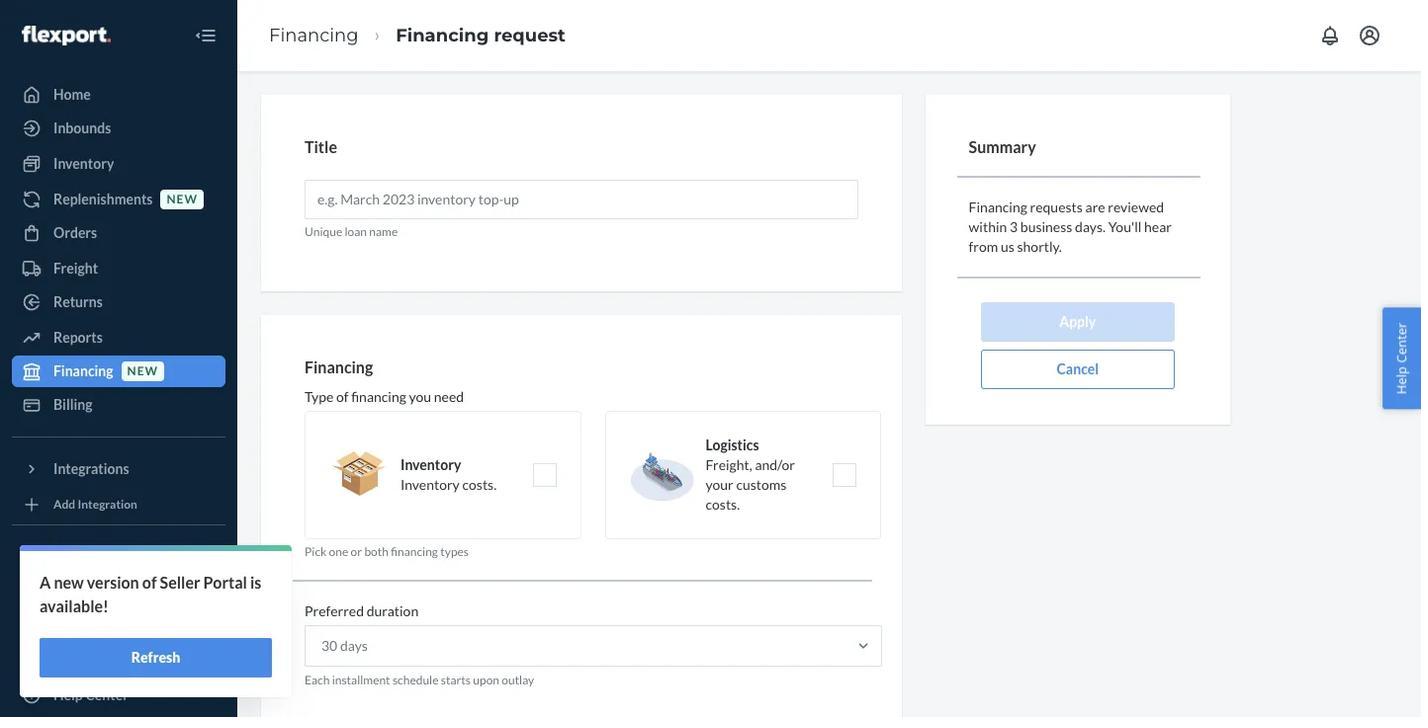 Task type: describe. For each thing, give the bounding box(es) containing it.
pick one or both financing types
[[305, 545, 469, 560]]

types
[[440, 545, 469, 560]]

type of financing you need
[[305, 389, 464, 406]]

refresh button
[[40, 639, 272, 678]]

unique
[[305, 224, 342, 239]]

request
[[494, 24, 566, 46]]

customs
[[736, 477, 787, 494]]

inventory link
[[12, 148, 225, 180]]

inventory for inventory
[[53, 155, 114, 172]]

business
[[1020, 218, 1072, 235]]

days.
[[1075, 218, 1106, 235]]

are
[[1085, 198, 1105, 215]]

loan
[[345, 224, 367, 239]]

inbounds
[[53, 120, 111, 136]]

inbounds link
[[12, 113, 225, 144]]

financing request
[[396, 24, 566, 46]]

schedule
[[393, 674, 439, 689]]

type
[[305, 389, 334, 406]]

reviewed
[[1108, 198, 1164, 215]]

starts
[[441, 674, 471, 689]]

from
[[969, 238, 998, 255]]

you
[[409, 389, 431, 406]]

home
[[53, 86, 91, 103]]

add for add fast tag
[[53, 586, 75, 601]]

home link
[[12, 79, 225, 111]]

version
[[87, 574, 139, 592]]

freight
[[53, 260, 98, 277]]

name
[[369, 224, 398, 239]]

upon
[[473, 674, 499, 689]]

integration
[[78, 498, 137, 513]]

apply button
[[981, 302, 1174, 342]]

help inside button
[[1393, 367, 1411, 395]]

replenishments
[[53, 191, 153, 208]]

returns link
[[12, 287, 225, 318]]

new inside the a new version of seller portal is available!
[[54, 574, 84, 592]]

available!
[[40, 597, 109, 616]]

you'll
[[1108, 218, 1142, 235]]

a new version of seller portal is available!
[[40, 574, 261, 616]]

add integration link
[[12, 493, 225, 517]]

us
[[1001, 238, 1014, 255]]

your
[[706, 477, 734, 494]]

pick
[[305, 545, 327, 560]]

shortly.
[[1017, 238, 1062, 255]]

hear
[[1144, 218, 1172, 235]]

logistics
[[706, 437, 759, 454]]

returns
[[53, 294, 103, 311]]

installment
[[332, 674, 390, 689]]

settings link
[[12, 613, 225, 645]]

apply
[[1059, 313, 1096, 330]]

refresh
[[131, 650, 180, 667]]

30 days
[[321, 638, 368, 655]]

each installment schedule starts upon outlay
[[305, 674, 534, 689]]

both
[[364, 545, 389, 560]]

breadcrumbs navigation
[[253, 7, 581, 65]]

tag
[[103, 586, 121, 601]]

cancel button
[[981, 350, 1174, 389]]

freight link
[[12, 253, 225, 285]]

add for add integration
[[53, 498, 75, 513]]

support
[[97, 654, 147, 671]]

outlay
[[502, 674, 534, 689]]

within
[[969, 218, 1007, 235]]

requests
[[1030, 198, 1083, 215]]

0 vertical spatial financing
[[351, 389, 406, 406]]

e.g. March 2023 inventory top-up field
[[305, 180, 858, 219]]

and/or
[[755, 457, 795, 474]]

integrations button
[[12, 454, 225, 486]]



Task type: locate. For each thing, give the bounding box(es) containing it.
inventory up types
[[401, 477, 460, 494]]

title
[[305, 137, 337, 156]]

0 horizontal spatial center
[[86, 687, 129, 704]]

financing inside financing requests are reviewed within 3 business days. you'll hear from us shortly.
[[969, 198, 1027, 215]]

help center button
[[1383, 308, 1421, 410]]

a
[[40, 574, 51, 592]]

1 vertical spatial center
[[86, 687, 129, 704]]

1 horizontal spatial of
[[336, 389, 349, 406]]

reports
[[53, 329, 103, 346]]

help
[[1393, 367, 1411, 395], [53, 687, 83, 704]]

add fast tag link
[[12, 582, 225, 605]]

new for replenishments
[[167, 192, 198, 207]]

0 horizontal spatial of
[[142, 574, 157, 592]]

is
[[250, 574, 261, 592]]

of right type at the left
[[336, 389, 349, 406]]

0 horizontal spatial help
[[53, 687, 83, 704]]

0 vertical spatial of
[[336, 389, 349, 406]]

costs. up types
[[462, 477, 497, 494]]

of inside the a new version of seller portal is available!
[[142, 574, 157, 592]]

add right a
[[53, 586, 75, 601]]

financing requests are reviewed within 3 business days. you'll hear from us shortly.
[[969, 198, 1172, 255]]

inventory down you
[[401, 457, 461, 474]]

add integration
[[53, 498, 137, 513]]

add fast tag
[[53, 586, 121, 601]]

inventory
[[53, 155, 114, 172], [401, 457, 461, 474], [401, 477, 460, 494]]

unique loan name
[[305, 224, 398, 239]]

1 horizontal spatial help
[[1393, 367, 1411, 395]]

0 vertical spatial costs.
[[462, 477, 497, 494]]

financing link
[[269, 24, 359, 46]]

one
[[329, 545, 348, 560]]

2 add from the top
[[53, 586, 75, 601]]

30
[[321, 638, 337, 655]]

1 horizontal spatial help center
[[1393, 323, 1411, 395]]

2 horizontal spatial new
[[167, 192, 198, 207]]

orders
[[53, 224, 97, 241]]

1 vertical spatial inventory
[[401, 457, 461, 474]]

1 vertical spatial of
[[142, 574, 157, 592]]

1 horizontal spatial center
[[1393, 323, 1411, 364]]

billing link
[[12, 390, 225, 421]]

2 vertical spatial new
[[54, 574, 84, 592]]

financing for financing request
[[396, 24, 489, 46]]

1 vertical spatial help
[[53, 687, 83, 704]]

costs.
[[462, 477, 497, 494], [706, 497, 740, 514]]

financing for financing link
[[269, 24, 359, 46]]

1 horizontal spatial costs.
[[706, 497, 740, 514]]

new up orders "link"
[[167, 192, 198, 207]]

or
[[351, 545, 362, 560]]

financing left you
[[351, 389, 406, 406]]

logistics freight, and/or your customs costs.
[[706, 437, 795, 514]]

inventory down inbounds
[[53, 155, 114, 172]]

flexport logo image
[[22, 25, 111, 45]]

preferred duration
[[305, 604, 419, 621]]

costs. down your
[[706, 497, 740, 514]]

summary
[[969, 137, 1036, 156]]

of left 'seller'
[[142, 574, 157, 592]]

seller
[[160, 574, 200, 592]]

close navigation image
[[194, 24, 218, 47]]

open notifications image
[[1318, 24, 1342, 47]]

reports link
[[12, 322, 225, 354]]

talk
[[53, 654, 79, 671]]

portal
[[203, 574, 247, 592]]

financing right both
[[391, 545, 438, 560]]

days
[[340, 638, 368, 655]]

0 vertical spatial center
[[1393, 323, 1411, 364]]

0 horizontal spatial costs.
[[462, 477, 497, 494]]

0 vertical spatial help center
[[1393, 323, 1411, 395]]

settings
[[53, 620, 104, 637]]

financing
[[269, 24, 359, 46], [396, 24, 489, 46], [969, 198, 1027, 215], [305, 358, 373, 377], [53, 363, 113, 380]]

need
[[434, 389, 464, 406]]

0 vertical spatial new
[[167, 192, 198, 207]]

add
[[53, 498, 75, 513], [53, 586, 75, 601]]

center inside help center link
[[86, 687, 129, 704]]

0 horizontal spatial help center
[[53, 687, 129, 704]]

1 vertical spatial new
[[127, 364, 158, 379]]

financing
[[351, 389, 406, 406], [391, 545, 438, 560]]

center inside help center button
[[1393, 323, 1411, 364]]

financing for financing requests are reviewed within 3 business days. you'll hear from us shortly.
[[969, 198, 1027, 215]]

1 vertical spatial add
[[53, 586, 75, 601]]

preferred
[[305, 604, 364, 621]]

talk to support
[[53, 654, 147, 671]]

financing request link
[[396, 24, 566, 46]]

freight,
[[706, 457, 752, 474]]

help center
[[1393, 323, 1411, 395], [53, 687, 129, 704]]

help center link
[[12, 680, 225, 712]]

1 add from the top
[[53, 498, 75, 513]]

to
[[81, 654, 94, 671]]

1 vertical spatial financing
[[391, 545, 438, 560]]

new for financing
[[127, 364, 158, 379]]

0 vertical spatial add
[[53, 498, 75, 513]]

new right a
[[54, 574, 84, 592]]

1 vertical spatial help center
[[53, 687, 129, 704]]

0 vertical spatial help
[[1393, 367, 1411, 395]]

orders link
[[12, 218, 225, 249]]

inventory for inventory inventory costs.
[[401, 457, 461, 474]]

integrations
[[53, 461, 129, 478]]

add left integration
[[53, 498, 75, 513]]

fast
[[78, 586, 100, 601]]

of
[[336, 389, 349, 406], [142, 574, 157, 592]]

cancel
[[1057, 361, 1099, 377]]

each
[[305, 674, 330, 689]]

talk to support button
[[12, 647, 225, 678]]

1 horizontal spatial new
[[127, 364, 158, 379]]

3
[[1010, 218, 1018, 235]]

duration
[[367, 604, 419, 621]]

0 horizontal spatial new
[[54, 574, 84, 592]]

open account menu image
[[1358, 24, 1382, 47]]

1 vertical spatial costs.
[[706, 497, 740, 514]]

new down reports 'link'
[[127, 364, 158, 379]]

help center inside button
[[1393, 323, 1411, 395]]

costs. inside inventory inventory costs.
[[462, 477, 497, 494]]

new
[[167, 192, 198, 207], [127, 364, 158, 379], [54, 574, 84, 592]]

2 vertical spatial inventory
[[401, 477, 460, 494]]

inventory inventory costs.
[[401, 457, 497, 494]]

billing
[[53, 397, 92, 413]]

costs. inside logistics freight, and/or your customs costs.
[[706, 497, 740, 514]]

0 vertical spatial inventory
[[53, 155, 114, 172]]



Task type: vqa. For each thing, say whether or not it's contained in the screenshot.
More
no



